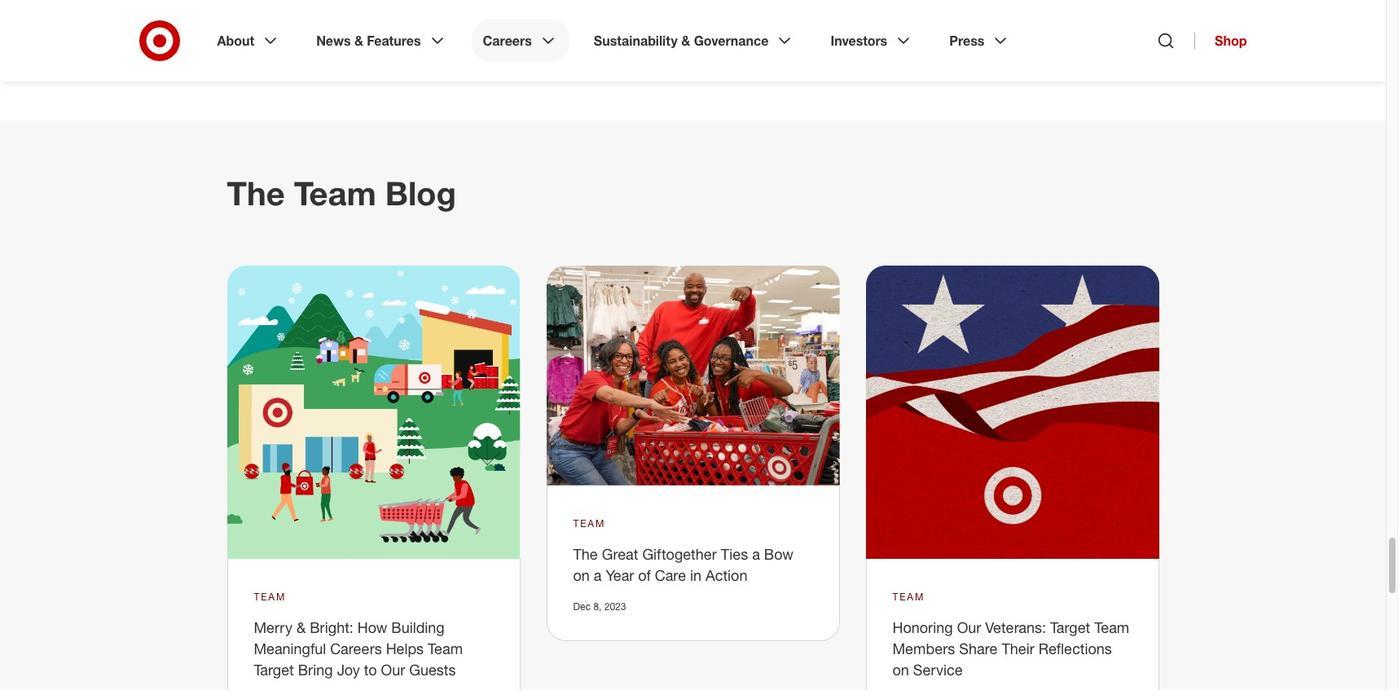 Task type: vqa. For each thing, say whether or not it's contained in the screenshot.
the topmost Careers "LINK"
no



Task type: describe. For each thing, give the bounding box(es) containing it.
how
[[358, 619, 387, 637]]

honoring our veterans: target team members share their reflections on service link
[[893, 619, 1130, 679]]

joy
[[337, 661, 360, 679]]

news & features link
[[305, 20, 459, 62]]

blog
[[385, 174, 456, 213]]

reflections
[[1039, 640, 1112, 658]]

governance
[[694, 33, 769, 49]]

answers
[[436, 42, 488, 58]]

careers link
[[472, 20, 570, 62]]

merry & bright: how building meaningful careers helps team target bring joy to our guests
[[254, 619, 463, 679]]

news & features
[[316, 33, 421, 49]]

get
[[410, 42, 432, 58]]

sustainability & governance link
[[583, 20, 806, 62]]

action
[[706, 567, 748, 585]]

on inside honoring our veterans: target team members share their reflections on service
[[893, 661, 909, 679]]

press link
[[938, 20, 1022, 62]]

press
[[950, 33, 985, 49]]

shop
[[1215, 33, 1247, 49]]

8,
[[594, 601, 602, 613]]

the for the great giftogether ties a bow on a year of care in action
[[573, 546, 598, 563]]

news
[[316, 33, 351, 49]]

our inside honoring our veterans: target team members share their reflections on service
[[957, 619, 982, 637]]

sustainability & governance
[[594, 33, 769, 49]]

care
[[655, 567, 686, 585]]

sustainability
[[594, 33, 678, 49]]

share
[[960, 640, 998, 658]]

honoring our veterans: target team members share their reflections on service
[[893, 619, 1130, 679]]

investors link
[[820, 20, 925, 62]]

of
[[638, 567, 651, 585]]

careers inside merry & bright: how building meaningful careers helps team target bring joy to our guests
[[330, 640, 382, 658]]

features
[[367, 33, 421, 49]]

target inside honoring our veterans: target team members share their reflections on service
[[1051, 619, 1091, 637]]

team link for merry
[[254, 590, 286, 605]]

merry & bright: how building meaningful careers helps team target bring joy to our guests link
[[254, 619, 463, 679]]

the great giftogether ties a bow on a year of care in action
[[573, 546, 794, 585]]

the team blog
[[227, 174, 456, 213]]

investors
[[831, 33, 888, 49]]

bright:
[[310, 619, 354, 637]]

get answers link
[[387, 31, 512, 69]]

year
[[606, 567, 634, 585]]

on inside 'the great giftogether ties a bow on a year of care in action'
[[573, 567, 590, 585]]

helps
[[386, 640, 424, 658]]

& for sustainability
[[682, 33, 691, 49]]

bow
[[764, 546, 794, 563]]

1 horizontal spatial careers
[[483, 33, 532, 49]]

their
[[1002, 640, 1035, 658]]

the for the team blog
[[227, 174, 285, 213]]

& for merry
[[297, 619, 306, 637]]

shop link
[[1195, 33, 1247, 49]]

merry & bright: how building meaningful careers helps team target bring joy to our guests image
[[227, 266, 520, 559]]

ties
[[721, 546, 748, 563]]

building
[[392, 619, 445, 637]]

merry
[[254, 619, 293, 637]]



Task type: locate. For each thing, give the bounding box(es) containing it.
team link for the
[[573, 517, 606, 532]]

1 vertical spatial a
[[594, 567, 602, 585]]

0 vertical spatial careers
[[483, 33, 532, 49]]

1 vertical spatial the
[[573, 546, 598, 563]]

giftogether
[[643, 546, 717, 563]]

in
[[690, 567, 702, 585]]

to
[[364, 661, 377, 679]]

1 horizontal spatial our
[[957, 619, 982, 637]]

2023
[[605, 601, 626, 613]]

&
[[355, 33, 363, 49], [682, 33, 691, 49], [297, 619, 306, 637]]

1 horizontal spatial the
[[573, 546, 598, 563]]

0 vertical spatial our
[[957, 619, 982, 637]]

guests
[[409, 661, 456, 679]]

honoring
[[893, 619, 953, 637]]

team link up merry
[[254, 590, 286, 605]]

our
[[957, 619, 982, 637], [381, 661, 405, 679]]

a right ties
[[752, 546, 760, 563]]

0 vertical spatial target
[[1051, 619, 1091, 637]]

1 horizontal spatial &
[[355, 33, 363, 49]]

meaningful
[[254, 640, 326, 658]]

0 horizontal spatial our
[[381, 661, 405, 679]]

the great giftogether ties a bow on a year of care in action image
[[547, 266, 840, 486]]

0 horizontal spatial on
[[573, 567, 590, 585]]

0 horizontal spatial a
[[594, 567, 602, 585]]

a
[[752, 546, 760, 563], [594, 567, 602, 585]]

the great giftogether ties a bow on a year of care in action link
[[573, 546, 794, 585]]

a left year
[[594, 567, 602, 585]]

team link up honoring
[[893, 590, 925, 605]]

1 vertical spatial target
[[254, 661, 294, 679]]

2 horizontal spatial team link
[[893, 590, 925, 605]]

1 vertical spatial on
[[893, 661, 909, 679]]

& up meaningful
[[297, 619, 306, 637]]

veterans:
[[986, 619, 1047, 637]]

the
[[227, 174, 285, 213], [573, 546, 598, 563]]

our right to
[[381, 661, 405, 679]]

about link
[[206, 20, 292, 62]]

members
[[893, 640, 956, 658]]

2 horizontal spatial &
[[682, 33, 691, 49]]

about
[[217, 33, 254, 49]]

0 horizontal spatial target
[[254, 661, 294, 679]]

0 horizontal spatial the
[[227, 174, 285, 213]]

our up share
[[957, 619, 982, 637]]

on up dec
[[573, 567, 590, 585]]

target up 'reflections' on the right of page
[[1051, 619, 1091, 637]]

1 horizontal spatial a
[[752, 546, 760, 563]]

1 horizontal spatial target
[[1051, 619, 1091, 637]]

team link up great
[[573, 517, 606, 532]]

& right news
[[355, 33, 363, 49]]

our inside merry & bright: how building meaningful careers helps team target bring joy to our guests
[[381, 661, 405, 679]]

& inside merry & bright: how building meaningful careers helps team target bring joy to our guests
[[297, 619, 306, 637]]

0 horizontal spatial team link
[[254, 590, 286, 605]]

dec 8, 2023
[[573, 601, 626, 613]]

get answers
[[410, 42, 488, 58]]

team link
[[573, 517, 606, 532], [254, 590, 286, 605], [893, 590, 925, 605]]

1 horizontal spatial on
[[893, 661, 909, 679]]

careers
[[483, 33, 532, 49], [330, 640, 382, 658]]

0 vertical spatial on
[[573, 567, 590, 585]]

target
[[1051, 619, 1091, 637], [254, 661, 294, 679]]

service
[[914, 661, 963, 679]]

on
[[573, 567, 590, 585], [893, 661, 909, 679]]

on down members
[[893, 661, 909, 679]]

team
[[294, 174, 376, 213], [573, 518, 606, 530], [254, 591, 286, 603], [893, 591, 925, 603], [1095, 619, 1130, 637], [428, 640, 463, 658]]

team inside merry & bright: how building meaningful careers helps team target bring joy to our guests
[[428, 640, 463, 658]]

& left governance
[[682, 33, 691, 49]]

0 vertical spatial a
[[752, 546, 760, 563]]

team link for honoring
[[893, 590, 925, 605]]

team inside honoring our veterans: target team members share their reflections on service
[[1095, 619, 1130, 637]]

1 vertical spatial careers
[[330, 640, 382, 658]]

target inside merry & bright: how building meaningful careers helps team target bring joy to our guests
[[254, 661, 294, 679]]

0 horizontal spatial careers
[[330, 640, 382, 658]]

honoring our veterans: target team members share their reflections on service image
[[866, 266, 1159, 559]]

1 vertical spatial our
[[381, 661, 405, 679]]

0 horizontal spatial &
[[297, 619, 306, 637]]

target down meaningful
[[254, 661, 294, 679]]

dec
[[573, 601, 591, 613]]

& for news
[[355, 33, 363, 49]]

1 horizontal spatial team link
[[573, 517, 606, 532]]

bring
[[298, 661, 333, 679]]

the inside 'the great giftogether ties a bow on a year of care in action'
[[573, 546, 598, 563]]

great
[[602, 546, 639, 563]]

0 vertical spatial the
[[227, 174, 285, 213]]



